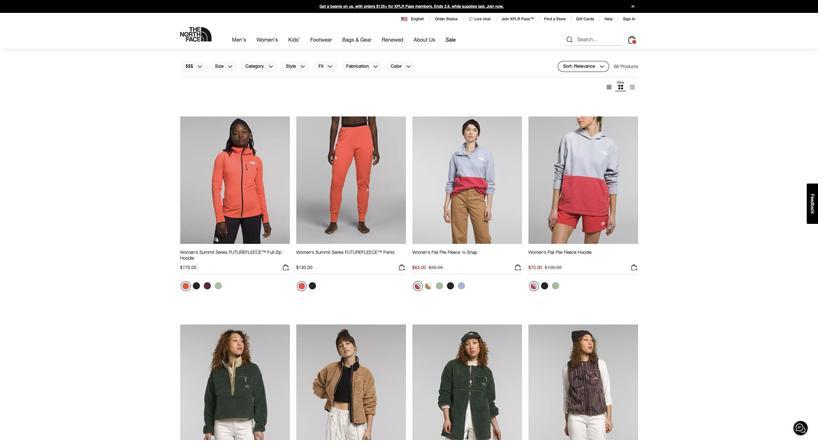 Task type: vqa. For each thing, say whether or not it's contained in the screenshot.
Women's Pali Pile Fleece Hoodie's Pali
yes



Task type: describe. For each thing, give the bounding box(es) containing it.
women's summit series futurefleece™ pants
[[296, 250, 395, 255]]

on
[[344, 4, 348, 9]]

boysenberry image
[[204, 282, 211, 290]]

us
[[429, 36, 436, 43]]

footwear
[[311, 36, 332, 43]]

radiant orange radio for $130.00
[[297, 281, 307, 291]]

$130.00
[[296, 265, 313, 270]]

b
[[811, 204, 816, 207]]

us,
[[349, 4, 354, 9]]

radiant orange radio for $170.00
[[181, 281, 191, 291]]

0 vertical spatial tnf black radio
[[307, 73, 318, 83]]

&
[[356, 36, 359, 43]]

tnf black image left 'dusty periwinkle crosshatch camo print' icon
[[447, 282, 454, 290]]

women's pali pile fleece jacket
[[296, 41, 359, 47]]

footwear link
[[311, 31, 332, 48]]

fawn grey/boysenberry coleus camo print image
[[415, 75, 421, 81]]

orders
[[364, 4, 376, 9]]

women's summit series futurefleece™ full-zip hoodie image
[[180, 116, 290, 244]]

$170.00 button
[[180, 264, 290, 274]]

zip inside 'women's summit series futurefleece™ lt ½-zip' 'button'
[[279, 41, 285, 47]]

pile for ¼-
[[440, 250, 447, 255]]

men's
[[232, 36, 246, 43]]

style button
[[281, 61, 310, 72]]

1 vertical spatial misty sage abstract geology print radio
[[435, 281, 445, 291]]

view
[[617, 80, 625, 84]]

pali for women's pali pile fleece jacket
[[316, 41, 323, 47]]

½-
[[273, 41, 279, 47]]

grid
[[570, 41, 578, 47]]

find a store
[[545, 17, 566, 21]]

tnf black image for women's summit series futurefleece™ full-zip hoodie
[[193, 282, 200, 290]]

misty sage image for misty sage radio
[[552, 74, 559, 81]]

women's pali pile fleece jacket button
[[296, 41, 359, 53]]

futurefleece™ for pants
[[345, 250, 383, 255]]

in
[[633, 17, 636, 21]]

gardenia white/almond butter image for gardenia white/almond butter option
[[425, 282, 432, 290]]

women's extreme pile coat image
[[413, 324, 522, 440]]

women's for women's tekware™ grid ¼-zip jacket
[[529, 41, 547, 47]]

size
[[215, 63, 224, 69]]

women's plus cragmont fleece ¼-snap button
[[413, 41, 492, 53]]

tnf black radio for boysenberry option
[[191, 281, 202, 291]]

Dusty Periwinkle Crosshatch Camo Print radio
[[457, 281, 467, 291]]

help
[[605, 17, 613, 21]]

members.
[[416, 4, 433, 9]]

¼- for women's tekware™ grid ¼-zip jacket
[[476, 41, 482, 47]]

gear
[[361, 36, 372, 43]]

c
[[811, 209, 816, 211]]

search all image
[[566, 36, 574, 43]]

view button
[[615, 80, 627, 94]]

2 e from the top
[[811, 199, 816, 202]]

women's tekware™ grid ¼-zip jacket image
[[529, 0, 639, 36]]

close image
[[629, 5, 638, 8]]

order status
[[435, 17, 458, 21]]

cragmont
[[441, 41, 461, 47]]

Pine Needle/Misty Sage radio
[[435, 73, 445, 83]]

f e e d b a c k
[[811, 194, 816, 214]]

$70.00
[[529, 265, 543, 270]]

pile for jacket
[[324, 41, 331, 47]]

get a beanie on us, with orders $125+ for xplr pass members. ends 2.6, while supplies last. join now. link
[[0, 0, 819, 13]]

bags
[[343, 36, 354, 43]]

1 vertical spatial misty sage radio
[[213, 281, 224, 291]]

women's summit series futurefleece™ lt ½-zip
[[180, 41, 285, 47]]

women's summit series futurefleece™ lt ½-zip image
[[180, 0, 290, 36]]

k
[[811, 211, 816, 214]]

1 e from the top
[[811, 197, 816, 199]]

summit for women's summit series futurefleece™ pants
[[316, 250, 331, 255]]

Fawn Grey/Boysenberry Coleus Camo Print radio
[[413, 73, 423, 83]]

women's pali pile fleece jacket image
[[296, 0, 406, 36]]

0 vertical spatial misty sage abstract geology print radio
[[297, 73, 307, 83]]

women's summit series futurefleece™ pants image
[[296, 116, 406, 244]]

sort: relevance
[[564, 63, 596, 69]]

size button
[[210, 61, 238, 72]]

1 horizontal spatial tnf black radio
[[540, 281, 550, 291]]

tnf black image for women's summit series futurefleece™ pants
[[309, 282, 316, 290]]

misty sage image
[[183, 75, 189, 81]]

hoodie inside women's summit series futurefleece™ full-zip hoodie
[[180, 255, 194, 261]]

get a beanie on us, with orders $125+ for xplr pass members. ends 2.6, while supplies last. join now.
[[320, 4, 504, 9]]

f e e d b a c k button
[[808, 184, 819, 224]]

women's summit series futurefleece™ lt ½-zip button
[[180, 41, 285, 53]]

find
[[545, 17, 552, 21]]

tnf black image for tekware™
[[541, 74, 549, 81]]

women's for women's summit series futurefleece™ lt ½-zip
[[180, 41, 198, 47]]

women's for women's pali pile fleece jacket
[[296, 41, 314, 47]]

misty sage abstract geology print image for the topmost misty sage abstract geology print option
[[299, 75, 305, 81]]

fit button
[[313, 61, 338, 72]]

women's tekware™ grid ¼-zip jacket button
[[529, 41, 605, 53]]

find a store link
[[545, 17, 566, 21]]

fabrication button
[[341, 61, 383, 72]]

sign
[[624, 17, 632, 21]]

Radiant Orange radio
[[202, 73, 213, 83]]

a for beanie
[[327, 4, 329, 9]]

0 horizontal spatial xplr
[[395, 4, 405, 9]]

women's summit series futurefleece™ full-zip hoodie button
[[180, 250, 290, 261]]

dusty periwinkle crosshatch camo print image
[[458, 282, 465, 290]]

radiant orange image for women's summit series futurefleece™ pants
[[299, 283, 305, 290]]

about us link
[[414, 31, 436, 48]]

gift
[[577, 17, 583, 21]]

tnf black radio left 'dusty periwinkle crosshatch camo print' icon
[[446, 281, 456, 291]]

kids' link
[[289, 31, 300, 48]]

gardenia white/almond butter image for first gardenia white/almond butter radio
[[320, 74, 327, 81]]

series up $130.00 "dropdown button"
[[332, 250, 344, 255]]

fleece for women's pali pile fleece ¼-snap
[[448, 250, 461, 255]]

pass
[[406, 4, 415, 9]]

tnf black image for summit
[[193, 74, 200, 81]]

women's for women's pali pile fleece hoodie
[[529, 250, 547, 255]]

hoodie inside button
[[578, 250, 592, 255]]

pile for hoodie
[[556, 250, 563, 255]]

products
[[621, 64, 639, 69]]

2 horizontal spatial ¼-
[[579, 41, 585, 47]]

1 gardenia white/almond butter radio from the left
[[318, 73, 329, 83]]

sale
[[446, 36, 456, 43]]

men's link
[[232, 31, 246, 48]]

66 products
[[615, 64, 639, 69]]

women's link
[[257, 31, 278, 48]]

style
[[286, 63, 296, 69]]

$170.00
[[180, 265, 197, 270]]

tekware™
[[548, 41, 569, 47]]

¼- for women's pali pile fleece hoodie
[[462, 250, 467, 255]]

gift cards
[[577, 17, 595, 21]]

category button
[[240, 61, 278, 72]]

dusty periwinkle/clay red image
[[531, 283, 538, 290]]

misty sage abstract geology print image
[[436, 282, 443, 290]]

bags & gear link
[[343, 31, 372, 48]]

futurefleece™ for full-
[[229, 250, 266, 255]]

Search search field
[[565, 33, 623, 46]]

sale link
[[446, 31, 456, 48]]

pass™
[[522, 17, 534, 21]]



Task type: locate. For each thing, give the bounding box(es) containing it.
fleece for women's plus cragmont fleece ¼-snap
[[462, 41, 475, 47]]

misty sage image right boysenberry option
[[215, 282, 222, 290]]

join down now.
[[502, 17, 510, 21]]

0 horizontal spatial jacket
[[346, 41, 359, 47]]

radiant orange image down $170.00
[[183, 283, 189, 290]]

get
[[320, 4, 326, 9]]

summit inside 'button'
[[199, 41, 214, 47]]

women's pali pile fleece ¼-snap button
[[413, 250, 478, 261]]

women's inside button
[[529, 250, 547, 255]]

1 vertical spatial hoodie
[[180, 255, 194, 261]]

0 horizontal spatial ¼-
[[462, 250, 467, 255]]

1 horizontal spatial hoodie
[[578, 250, 592, 255]]

summit for women's summit series futurefleece™ lt ½-zip
[[199, 41, 214, 47]]

color
[[391, 63, 402, 69]]

falcon brown image
[[531, 75, 538, 81]]

now.
[[496, 4, 504, 9]]

series for zip
[[216, 41, 228, 47]]

tnf black radio down "$130.00"
[[307, 281, 318, 291]]

fleece for women's pali pile fleece jacket
[[332, 41, 345, 47]]

series inside women's summit series futurefleece™ full-zip hoodie
[[216, 250, 228, 255]]

1 horizontal spatial pile
[[440, 250, 447, 255]]

jacket right grid
[[592, 41, 605, 47]]

2 vertical spatial a
[[811, 207, 816, 209]]

pali up the $90.00
[[432, 250, 439, 255]]

1 vertical spatial xplr
[[511, 17, 521, 21]]

a for store
[[554, 17, 556, 21]]

2 radiant orange radio from the left
[[297, 281, 307, 291]]

0 horizontal spatial pali
[[316, 41, 323, 47]]

live chat
[[475, 17, 491, 21]]

fleece for women's pali pile fleece hoodie
[[564, 250, 577, 255]]

snap for women's pali pile fleece ¼-snap
[[467, 250, 478, 255]]

radiant orange image for women's summit series futurefleece™ full-zip hoodie
[[183, 283, 189, 290]]

about
[[414, 36, 428, 43]]

misty sage radio down $$$
[[181, 73, 191, 83]]

0 vertical spatial a
[[327, 4, 329, 9]]

0 horizontal spatial join
[[487, 4, 495, 9]]

women's summit series futurefleece™ full-zip hoodie
[[180, 250, 282, 261]]

0 vertical spatial misty sage radio
[[181, 73, 191, 83]]

e up 'b'
[[811, 199, 816, 202]]

supplies
[[463, 4, 478, 9]]

snap for women's plus cragmont fleece ¼-snap
[[482, 41, 492, 47]]

2 horizontal spatial pali
[[548, 250, 555, 255]]

tnf black image right dusty periwinkle/clay red option
[[541, 282, 549, 290]]

women's inside women's summit series futurefleece™ full-zip hoodie
[[180, 250, 198, 255]]

Gardenia White/Almond Butter radio
[[424, 281, 434, 291]]

fabrication
[[347, 63, 369, 69]]

pine needle/misty sage image
[[436, 74, 443, 81]]

xplr
[[395, 4, 405, 9], [511, 17, 521, 21]]

1 jacket from the left
[[346, 41, 359, 47]]

tnf black radio down fit dropdown button
[[307, 73, 318, 83]]

1 vertical spatial join
[[502, 17, 510, 21]]

a inside 'button'
[[811, 207, 816, 209]]

futurefleece™ inside 'button'
[[229, 41, 266, 47]]

fleece inside women's plus cragmont fleece ¼-snap button
[[462, 41, 475, 47]]

2 tnf black image from the left
[[541, 74, 549, 81]]

2.6,
[[445, 4, 451, 9]]

pali for women's pali pile fleece hoodie
[[548, 250, 555, 255]]

zip inside women's tekware™ grid ¼-zip jacket button
[[585, 41, 591, 47]]

1 horizontal spatial jacket
[[592, 41, 605, 47]]

gardenia white/almond butter image
[[320, 74, 327, 81], [425, 74, 432, 81], [425, 282, 432, 290]]

66 products status
[[615, 61, 639, 72]]

tnf black image
[[309, 74, 316, 81], [193, 282, 200, 290], [309, 282, 316, 290], [447, 282, 454, 290], [541, 282, 549, 290]]

tnf black image down fit dropdown button
[[309, 74, 316, 81]]

pali up fit
[[316, 41, 323, 47]]

0 horizontal spatial snap
[[467, 250, 478, 255]]

$90.00
[[429, 265, 443, 270]]

misty sage image
[[552, 74, 559, 81], [215, 282, 222, 290]]

0 vertical spatial snap
[[482, 41, 492, 47]]

Falcon Brown radio
[[529, 73, 539, 83]]

women's pali pile fleece hoodie
[[529, 250, 592, 255]]

jacket left gear
[[346, 41, 359, 47]]

women's
[[257, 36, 278, 43]]

fleece inside women's pali pile fleece ¼-snap button
[[448, 250, 461, 255]]

0 horizontal spatial hoodie
[[180, 255, 194, 261]]

chat
[[483, 17, 491, 21]]

tnf black radio for misty sage radio
[[540, 73, 550, 83]]

misty sage abstract geology print image
[[299, 75, 305, 81], [552, 282, 559, 290]]

women's tekware™ grid ¼-zip jacket
[[529, 41, 605, 47]]

1 horizontal spatial gardenia white/almond butter radio
[[424, 73, 434, 83]]

1 horizontal spatial a
[[554, 17, 556, 21]]

pants
[[384, 250, 395, 255]]

TNF Black radio
[[191, 73, 202, 83], [540, 73, 550, 83], [191, 281, 202, 291], [307, 281, 318, 291], [446, 281, 456, 291]]

women's
[[180, 41, 198, 47], [296, 41, 314, 47], [413, 41, 431, 47], [529, 41, 547, 47], [180, 250, 198, 255], [296, 250, 314, 255], [413, 250, 431, 255], [529, 250, 547, 255]]

tnf black image right falcon brown radio
[[541, 74, 549, 81]]

live chat button
[[468, 16, 492, 22]]

women's pali pile fleece hoodie image
[[529, 116, 639, 244]]

a
[[327, 4, 329, 9], [554, 17, 556, 21], [811, 207, 816, 209]]

bags & gear
[[343, 36, 372, 43]]

order status link
[[435, 17, 458, 21]]

gardenia white/almond butter image inside option
[[425, 282, 432, 290]]

tnf black radio right misty sage image on the top left of page
[[191, 73, 202, 83]]

0 vertical spatial hoodie
[[578, 250, 592, 255]]

women's for women's plus cragmont fleece ¼-snap
[[413, 41, 431, 47]]

misty sage abstract geology print image for misty sage abstract geology print radio
[[552, 282, 559, 290]]

Dusty Periwinkle/Clay Red radio
[[413, 281, 423, 291]]

women's plus cragmont fleece ¼-snap
[[413, 41, 492, 47]]

radiant orange radio down "$130.00"
[[297, 281, 307, 291]]

e up d
[[811, 197, 816, 199]]

kids'
[[289, 36, 300, 43]]

cards
[[584, 17, 595, 21]]

gardenia white/almond butter image down fit dropdown button
[[320, 74, 327, 81]]

1 horizontal spatial xplr
[[511, 17, 521, 21]]

1 horizontal spatial tnf black image
[[541, 74, 549, 81]]

full-
[[268, 250, 276, 255]]

66
[[615, 64, 620, 69]]

english
[[411, 17, 424, 21]]

a up k
[[811, 207, 816, 209]]

series up $170.00 dropdown button
[[216, 250, 228, 255]]

$$$ button
[[180, 61, 207, 72]]

a right find
[[554, 17, 556, 21]]

misty sage image right the falcon brown icon
[[552, 74, 559, 81]]

Misty Sage radio
[[181, 73, 191, 83], [213, 281, 224, 291]]

1 horizontal spatial snap
[[482, 41, 492, 47]]

misty sage abstract geology print radio right gardenia white/almond butter option
[[435, 281, 445, 291]]

sign in
[[624, 17, 636, 21]]

0 horizontal spatial pile
[[324, 41, 331, 47]]

0 horizontal spatial gardenia white/almond butter radio
[[318, 73, 329, 83]]

$125+
[[377, 4, 388, 9]]

misty sage image inside radio
[[552, 74, 559, 81]]

Dusty Periwinkle/Clay Red radio
[[529, 281, 539, 291]]

store
[[557, 17, 566, 21]]

live
[[475, 17, 482, 21]]

0 vertical spatial join
[[487, 4, 495, 9]]

0 horizontal spatial tnf black radio
[[307, 73, 318, 83]]

women's for women's pali pile fleece ¼-snap
[[413, 250, 431, 255]]

misty sage abstract geology print image down $100.00
[[552, 282, 559, 290]]

0 horizontal spatial misty sage radio
[[181, 73, 191, 83]]

1 horizontal spatial radiant orange radio
[[297, 281, 307, 291]]

1 vertical spatial misty sage abstract geology print image
[[552, 282, 559, 290]]

view list box
[[604, 80, 639, 94]]

0 vertical spatial misty sage abstract geology print image
[[299, 75, 305, 81]]

d
[[811, 202, 816, 204]]

0 horizontal spatial radiant orange radio
[[181, 281, 191, 291]]

1 vertical spatial misty sage image
[[215, 282, 222, 290]]

1 horizontal spatial ¼-
[[476, 41, 482, 47]]

2 jacket from the left
[[592, 41, 605, 47]]

$63.00
[[413, 265, 426, 270]]

fleece inside the women's pali pile fleece jacket button
[[332, 41, 345, 47]]

0 vertical spatial xplr
[[395, 4, 405, 9]]

join
[[487, 4, 495, 9], [502, 17, 510, 21]]

0 horizontal spatial a
[[327, 4, 329, 9]]

e
[[811, 197, 816, 199], [811, 199, 816, 202]]

1 vertical spatial snap
[[467, 250, 478, 255]]

$choose color$ option group
[[180, 73, 213, 86], [296, 73, 329, 86], [413, 73, 446, 86], [529, 73, 562, 86], [180, 281, 224, 294], [296, 281, 318, 294], [413, 281, 467, 294], [529, 281, 562, 294]]

women's pali pile fleece ¼-snap image
[[413, 116, 522, 244]]

ends
[[435, 4, 444, 9]]

women's summit series futurefleece™ pants button
[[296, 250, 395, 261]]

women's plus cragmont fleece ¼-snap image
[[413, 0, 522, 36]]

1
[[634, 41, 635, 44]]

radiant orange image down "$130.00"
[[299, 283, 305, 290]]

tnf black image
[[193, 74, 200, 81], [541, 74, 549, 81]]

english link
[[402, 16, 425, 22]]

sort:
[[564, 63, 573, 69]]

1 horizontal spatial radiant orange image
[[204, 74, 211, 81]]

radiant orange radio down $170.00
[[181, 281, 191, 291]]

zip inside women's summit series futurefleece™ full-zip hoodie
[[276, 250, 282, 255]]

sort: relevance button
[[558, 61, 610, 72]]

tnf black image for women's pali pile fleece hoodie
[[541, 282, 549, 290]]

Misty Sage Abstract Geology Print radio
[[297, 73, 307, 83], [435, 281, 445, 291]]

women's extreme pile full-zip jacket image
[[296, 324, 406, 440]]

renewed
[[382, 36, 404, 43]]

Misty Sage Abstract Geology Print radio
[[551, 281, 561, 291]]

sign in button
[[624, 17, 636, 21]]

tnf black radio for radiant orange radio at left top
[[191, 73, 202, 83]]

misty sage image for bottom misty sage option
[[215, 282, 222, 290]]

fleece inside women's pali pile fleece hoodie button
[[564, 250, 577, 255]]

1 horizontal spatial join
[[502, 17, 510, 21]]

xplr left pass™
[[511, 17, 521, 21]]

1 horizontal spatial misty sage image
[[552, 74, 559, 81]]

pile left "bags"
[[324, 41, 331, 47]]

2 horizontal spatial radiant orange image
[[299, 283, 305, 290]]

summit for women's summit series futurefleece™ full-zip hoodie
[[199, 250, 214, 255]]

women's extreme pile pullover image
[[180, 324, 290, 440]]

futurefleece™ inside women's summit series futurefleece™ full-zip hoodie
[[229, 250, 266, 255]]

series left the men's link
[[216, 41, 228, 47]]

women's pali pile fleece hoodie button
[[529, 250, 592, 261]]

1 tnf black image from the left
[[193, 74, 200, 81]]

a right get in the top left of the page
[[327, 4, 329, 9]]

gardenia white/almond butter image right 'fawn grey/boysenberry coleus camo print' option
[[425, 74, 432, 81]]

with
[[356, 4, 363, 9]]

women's inside 'button'
[[180, 41, 198, 47]]

0 horizontal spatial radiant orange image
[[183, 283, 189, 290]]

jacket
[[346, 41, 359, 47], [592, 41, 605, 47]]

pali for women's pali pile fleece ¼-snap
[[432, 250, 439, 255]]

pile inside button
[[556, 250, 563, 255]]

misty sage abstract geology print image inside option
[[299, 75, 305, 81]]

beanie
[[331, 4, 343, 9]]

2 gardenia white/almond butter radio from the left
[[424, 73, 434, 83]]

tnf black image right misty sage image on the top left of page
[[193, 74, 200, 81]]

misty sage abstract geology print image down style dropdown button
[[299, 75, 305, 81]]

radiant orange image
[[204, 74, 211, 81], [183, 283, 189, 290], [299, 283, 305, 290]]

gardenia white/almond butter image for 1st gardenia white/almond butter radio from the right
[[425, 74, 432, 81]]

$130.00 button
[[296, 264, 406, 274]]

while
[[452, 4, 461, 9]]

pali
[[316, 41, 323, 47], [432, 250, 439, 255], [548, 250, 555, 255]]

Radiant Orange radio
[[181, 281, 191, 291], [297, 281, 307, 291]]

lt
[[268, 41, 272, 47]]

tnf black radio right falcon brown radio
[[540, 73, 550, 83]]

1 vertical spatial a
[[554, 17, 556, 21]]

women's extreme pile vest image
[[529, 324, 639, 440]]

join right last.
[[487, 4, 495, 9]]

1 link
[[627, 34, 638, 45]]

$$$
[[186, 63, 193, 69]]

misty sage abstract geology print image inside radio
[[552, 282, 559, 290]]

last.
[[479, 4, 486, 9]]

pile up $100.00
[[556, 250, 563, 255]]

about us
[[414, 36, 436, 43]]

for
[[389, 4, 394, 9]]

futurefleece™ for lt
[[229, 41, 266, 47]]

radiant orange image inside radiant orange radio
[[204, 74, 211, 81]]

the north face home page image
[[180, 27, 212, 42]]

1 vertical spatial tnf black radio
[[540, 281, 550, 291]]

0 horizontal spatial misty sage abstract geology print image
[[299, 75, 305, 81]]

1 horizontal spatial misty sage abstract geology print image
[[552, 282, 559, 290]]

0 horizontal spatial tnf black image
[[193, 74, 200, 81]]

tnf black radio right dusty periwinkle/clay red option
[[540, 281, 550, 291]]

0 vertical spatial misty sage image
[[552, 74, 559, 81]]

women's for women's summit series futurefleece™ full-zip hoodie
[[180, 250, 198, 255]]

1 horizontal spatial misty sage radio
[[213, 281, 224, 291]]

tnf black radio left the boysenberry icon
[[191, 281, 202, 291]]

2 horizontal spatial pile
[[556, 250, 563, 255]]

gardenia white/almond butter image right dusty periwinkle/clay red radio on the right of the page
[[425, 282, 432, 290]]

TNF Black radio
[[307, 73, 318, 83], [540, 281, 550, 291]]

misty sage radio right boysenberry option
[[213, 281, 224, 291]]

Boysenberry radio
[[202, 281, 213, 291]]

1 radiant orange radio from the left
[[181, 281, 191, 291]]

Misty Sage radio
[[551, 73, 561, 83]]

series for hoodie
[[216, 250, 228, 255]]

gardenia white/almond butter radio down fit dropdown button
[[318, 73, 329, 83]]

plus
[[432, 41, 440, 47]]

women's for women's summit series futurefleece™ pants
[[296, 250, 314, 255]]

women's pali pile fleece ¼-snap
[[413, 250, 478, 255]]

gardenia white/almond butter radio right 'fawn grey/boysenberry coleus camo print' option
[[424, 73, 434, 83]]

pile up the $90.00
[[440, 250, 447, 255]]

0 horizontal spatial misty sage image
[[215, 282, 222, 290]]

tnf black image down "$130.00"
[[309, 282, 316, 290]]

pali up $100.00
[[548, 250, 555, 255]]

misty sage abstract geology print radio down style dropdown button
[[297, 73, 307, 83]]

dusty periwinkle/clay red image
[[415, 283, 421, 290]]

radiant orange image down "$$$" dropdown button
[[204, 74, 211, 81]]

fit
[[319, 63, 324, 69]]

Gardenia White/Almond Butter radio
[[318, 73, 329, 83], [424, 73, 434, 83]]

1 horizontal spatial pali
[[432, 250, 439, 255]]

series inside 'button'
[[216, 41, 228, 47]]

zip
[[279, 41, 285, 47], [585, 41, 591, 47], [276, 250, 282, 255]]

xplr right for
[[395, 4, 405, 9]]

1 horizontal spatial misty sage abstract geology print radio
[[435, 281, 445, 291]]

tnf black image left the boysenberry icon
[[193, 282, 200, 290]]

0 horizontal spatial misty sage abstract geology print radio
[[297, 73, 307, 83]]

pali inside button
[[548, 250, 555, 255]]

2 horizontal spatial a
[[811, 207, 816, 209]]

color button
[[386, 61, 416, 72]]

summit inside women's summit series futurefleece™ full-zip hoodie
[[199, 250, 214, 255]]



